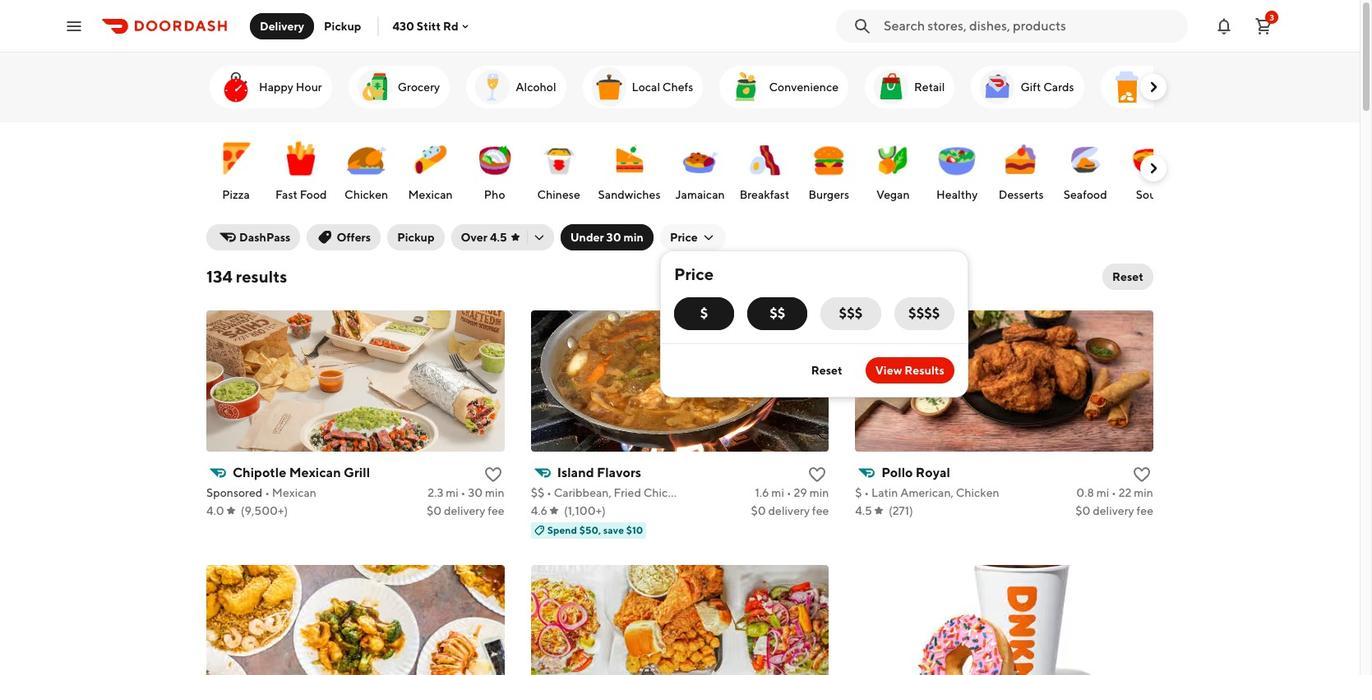 Task type: vqa. For each thing, say whether or not it's contained in the screenshot.
the left $
yes



Task type: describe. For each thing, give the bounding box(es) containing it.
29
[[794, 487, 807, 500]]

0 vertical spatial mexican
[[408, 188, 453, 201]]

view results
[[875, 364, 944, 377]]

$​0 delivery fee for pollo royal
[[1075, 505, 1153, 518]]

spend
[[547, 525, 577, 537]]

american,
[[900, 487, 954, 500]]

$ for $ • latin american, chicken
[[855, 487, 862, 500]]

results
[[905, 364, 944, 377]]

(1,100+)
[[564, 505, 606, 518]]

1 vertical spatial mexican
[[289, 465, 341, 481]]

stitt
[[417, 19, 441, 32]]

pho
[[484, 188, 505, 201]]

3 • from the left
[[547, 487, 552, 500]]

island
[[557, 465, 594, 481]]

local chefs
[[632, 81, 693, 94]]

happy hour image
[[216, 67, 256, 107]]

sponsored
[[206, 487, 263, 500]]

next button of carousel image
[[1145, 79, 1162, 95]]

under 30 min button
[[560, 224, 653, 251]]

2.3
[[428, 487, 443, 500]]

burgers
[[808, 188, 849, 201]]

soup
[[1136, 188, 1163, 201]]

local chefs link
[[582, 66, 703, 109]]

0.8 mi • 22 min
[[1076, 487, 1153, 500]]

hour
[[296, 81, 322, 94]]

min inside button
[[624, 231, 644, 244]]

fried
[[614, 487, 641, 500]]

0 horizontal spatial chicken
[[345, 188, 388, 201]]

next button of carousel image
[[1145, 160, 1162, 177]]

gift
[[1021, 81, 1041, 94]]

grocery link
[[348, 66, 450, 109]]

2 • from the left
[[461, 487, 466, 500]]

view results button
[[865, 358, 954, 384]]

$$$$
[[908, 306, 940, 321]]

$$ button
[[747, 298, 808, 330]]

click to add this store to your saved list image for flavors
[[808, 465, 827, 485]]

convenience
[[769, 81, 839, 94]]

chipotle mexican grill
[[233, 465, 370, 481]]

$$ • caribbean, fried chicken
[[531, 487, 687, 500]]

fee for island flavors
[[812, 505, 829, 518]]

2 vertical spatial mexican
[[272, 487, 316, 500]]

healthy
[[936, 188, 978, 201]]

fee for pollo royal
[[1137, 505, 1153, 518]]

fast
[[275, 188, 298, 201]]

(271)
[[889, 505, 913, 518]]

gift cards link
[[971, 66, 1084, 109]]

caribbean,
[[554, 487, 611, 500]]

chicken for island flavors
[[643, 487, 687, 500]]

spend $50, save $10
[[547, 525, 643, 537]]

sponsored • mexican
[[206, 487, 316, 500]]

seafood
[[1064, 188, 1107, 201]]

alcohol
[[516, 81, 556, 94]]

alcohol link
[[466, 66, 566, 109]]

offers button
[[307, 224, 381, 251]]

flavors
[[597, 465, 641, 481]]

430 stitt rd
[[392, 19, 458, 32]]

delivery for island flavors
[[768, 505, 810, 518]]

$​0 for island flavors
[[751, 505, 766, 518]]

4 • from the left
[[787, 487, 791, 500]]

happy hour
[[259, 81, 322, 94]]

2.3 mi • 30 min
[[428, 487, 504, 500]]

breakfast
[[740, 188, 789, 201]]

royal
[[916, 465, 950, 481]]

chinese
[[537, 188, 580, 201]]

pollo
[[882, 465, 913, 481]]

reset for the right reset button
[[1112, 270, 1144, 284]]

chefs
[[662, 81, 693, 94]]

dashpass button
[[206, 224, 300, 251]]

sandwiches
[[598, 188, 661, 201]]

pickup for pickup button to the right
[[397, 231, 435, 244]]

mi for pollo royal
[[1096, 487, 1109, 500]]

view
[[875, 364, 902, 377]]

3 button
[[1247, 9, 1280, 42]]

$10
[[626, 525, 643, 537]]

chicken for pollo royal
[[956, 487, 999, 500]]

$ button
[[674, 298, 734, 330]]

click to add this store to your saved list image for royal
[[1132, 465, 1152, 485]]

chipotle
[[233, 465, 286, 481]]

rd
[[443, 19, 458, 32]]

min for island flavors
[[809, 487, 829, 500]]

delivery for chipotle mexican grill
[[444, 505, 485, 518]]

3
[[1269, 12, 1274, 22]]

island flavors
[[557, 465, 641, 481]]



Task type: locate. For each thing, give the bounding box(es) containing it.
1 fee from the left
[[488, 505, 504, 518]]

$​0
[[427, 505, 442, 518], [751, 505, 766, 518], [1075, 505, 1090, 518]]

mi right 1.6
[[771, 487, 784, 500]]

min down click to add this store to your saved list icon
[[485, 487, 504, 500]]

1 $​0 delivery fee from the left
[[427, 505, 504, 518]]

delivery down the 2.3 mi • 30 min
[[444, 505, 485, 518]]

gift cards
[[1021, 81, 1074, 94]]

1 vertical spatial $$
[[531, 487, 544, 500]]

pickup button
[[314, 13, 371, 39], [387, 224, 444, 251]]

save
[[603, 525, 624, 537]]

$​0 delivery fee down the 2.3 mi • 30 min
[[427, 505, 504, 518]]

gift cards image
[[978, 67, 1017, 107]]

430
[[392, 19, 414, 32]]

fast food
[[275, 188, 327, 201]]

pickup left over
[[397, 231, 435, 244]]

$​0 delivery fee
[[427, 505, 504, 518], [751, 505, 829, 518], [1075, 505, 1153, 518]]

1 vertical spatial $
[[855, 487, 862, 500]]

0 horizontal spatial reset button
[[801, 358, 852, 384]]

$$ up 4.6 at the left bottom of the page
[[531, 487, 544, 500]]

delivery down 0.8 mi • 22 min
[[1093, 505, 1134, 518]]

$ • latin american, chicken
[[855, 487, 999, 500]]

mi for chipotle mexican grill
[[446, 487, 459, 500]]

0 horizontal spatial $
[[700, 306, 708, 321]]

0 vertical spatial reset
[[1112, 270, 1144, 284]]

under 30 min
[[570, 231, 644, 244]]

0 horizontal spatial $​0
[[427, 505, 442, 518]]

retail
[[914, 81, 945, 94]]

1 horizontal spatial fee
[[812, 505, 829, 518]]

4.5 right over
[[490, 231, 507, 244]]

1 horizontal spatial reset
[[1112, 270, 1144, 284]]

mi
[[446, 487, 459, 500], [771, 487, 784, 500], [1096, 487, 1109, 500]]

min down sandwiches
[[624, 231, 644, 244]]

delivery button
[[250, 13, 314, 39]]

0 horizontal spatial mi
[[446, 487, 459, 500]]

min right 22
[[1134, 487, 1153, 500]]

• left latin
[[864, 487, 869, 500]]

2 horizontal spatial mi
[[1096, 487, 1109, 500]]

2 $​0 from the left
[[751, 505, 766, 518]]

mexican down chipotle mexican grill
[[272, 487, 316, 500]]

health image
[[1107, 67, 1147, 107]]

$$$$ button
[[894, 298, 954, 330]]

fee down the 2.3 mi • 30 min
[[488, 505, 504, 518]]

0 horizontal spatial 4.5
[[490, 231, 507, 244]]

mexican left grill
[[289, 465, 341, 481]]

mi for island flavors
[[771, 487, 784, 500]]

30 right under
[[606, 231, 621, 244]]

134 results
[[206, 267, 287, 286]]

30 inside button
[[606, 231, 621, 244]]

3 mi from the left
[[1096, 487, 1109, 500]]

1 vertical spatial 4.5
[[855, 505, 872, 518]]

delivery for pollo royal
[[1093, 505, 1134, 518]]

$$ for $$
[[770, 306, 785, 321]]

1 $​0 from the left
[[427, 505, 442, 518]]

fee down 0.8 mi • 22 min
[[1137, 505, 1153, 518]]

retail link
[[865, 66, 955, 109]]

$​0 for pollo royal
[[1075, 505, 1090, 518]]

price button
[[660, 224, 726, 251]]

1 vertical spatial reset
[[811, 364, 842, 377]]

reset button
[[1102, 264, 1153, 290], [801, 358, 852, 384]]

0 vertical spatial pickup button
[[314, 13, 371, 39]]

• left 29
[[787, 487, 791, 500]]

6 • from the left
[[1111, 487, 1116, 500]]

notification bell image
[[1214, 16, 1234, 36]]

reset for the leftmost reset button
[[811, 364, 842, 377]]

$$ inside button
[[770, 306, 785, 321]]

price down jamaican
[[670, 231, 698, 244]]

$
[[700, 306, 708, 321], [855, 487, 862, 500]]

3 $​0 from the left
[[1075, 505, 1090, 518]]

under
[[570, 231, 604, 244]]

$​0 delivery fee down 0.8 mi • 22 min
[[1075, 505, 1153, 518]]

1 delivery from the left
[[444, 505, 485, 518]]

price inside price button
[[670, 231, 698, 244]]

5 • from the left
[[864, 487, 869, 500]]

chicken right the american,
[[956, 487, 999, 500]]

price down price button
[[674, 265, 714, 284]]

1 vertical spatial reset button
[[801, 358, 852, 384]]

1 horizontal spatial reset button
[[1102, 264, 1153, 290]]

$$
[[770, 306, 785, 321], [531, 487, 544, 500]]

convenience image
[[726, 67, 766, 107]]

4.5 down latin
[[855, 505, 872, 518]]

$ for $
[[700, 306, 708, 321]]

latin
[[871, 487, 898, 500]]

desserts
[[999, 188, 1044, 201]]

$ inside button
[[700, 306, 708, 321]]

1 horizontal spatial chicken
[[643, 487, 687, 500]]

mexican left pho
[[408, 188, 453, 201]]

0 horizontal spatial reset
[[811, 364, 842, 377]]

0.8
[[1076, 487, 1094, 500]]

0 vertical spatial pickup
[[324, 19, 361, 32]]

(9,500+)
[[241, 505, 288, 518]]

$$ right $ button
[[770, 306, 785, 321]]

over
[[461, 231, 488, 244]]

$​0 delivery fee for chipotle mexican grill
[[427, 505, 504, 518]]

mexican
[[408, 188, 453, 201], [289, 465, 341, 481], [272, 487, 316, 500]]

$​0 down 1.6
[[751, 505, 766, 518]]

• right 2.3
[[461, 487, 466, 500]]

click to add this store to your saved list image
[[483, 465, 503, 485]]

1 vertical spatial price
[[674, 265, 714, 284]]

open menu image
[[64, 16, 84, 36]]

$ left latin
[[855, 487, 862, 500]]

2 mi from the left
[[771, 487, 784, 500]]

local
[[632, 81, 660, 94]]

health link
[[1101, 66, 1195, 109]]

dashpass
[[239, 231, 291, 244]]

click to add this store to your saved list image up the 1.6 mi • 29 min
[[808, 465, 827, 485]]

price
[[670, 231, 698, 244], [674, 265, 714, 284]]

2 horizontal spatial delivery
[[1093, 505, 1134, 518]]

$​0 for chipotle mexican grill
[[427, 505, 442, 518]]

min right 29
[[809, 487, 829, 500]]

over 4.5 button
[[451, 224, 554, 251]]

happy hour link
[[210, 66, 332, 109]]

over 4.5
[[461, 231, 507, 244]]

min
[[624, 231, 644, 244], [485, 487, 504, 500], [809, 487, 829, 500], [1134, 487, 1153, 500]]

chicken up offers
[[345, 188, 388, 201]]

1 horizontal spatial delivery
[[768, 505, 810, 518]]

$​0 down 0.8
[[1075, 505, 1090, 518]]

pickup button left over
[[387, 224, 444, 251]]

Store search: begin typing to search for stores available on DoorDash text field
[[884, 17, 1178, 35]]

fee down the 1.6 mi • 29 min
[[812, 505, 829, 518]]

0 horizontal spatial click to add this store to your saved list image
[[808, 465, 827, 485]]

4.0
[[206, 505, 224, 518]]

4.5 inside button
[[490, 231, 507, 244]]

• up "(9,500+)"
[[265, 487, 270, 500]]

2 horizontal spatial $​0 delivery fee
[[1075, 505, 1153, 518]]

mi right 0.8
[[1096, 487, 1109, 500]]

0 vertical spatial 4.5
[[490, 231, 507, 244]]

jamaican
[[675, 188, 725, 201]]

1 vertical spatial pickup
[[397, 231, 435, 244]]

30
[[606, 231, 621, 244], [468, 487, 483, 500]]

offers
[[337, 231, 371, 244]]

1 horizontal spatial 4.5
[[855, 505, 872, 518]]

0 horizontal spatial pickup button
[[314, 13, 371, 39]]

0 vertical spatial $$
[[770, 306, 785, 321]]

delivery
[[444, 505, 485, 518], [768, 505, 810, 518], [1093, 505, 1134, 518]]

chicken
[[345, 188, 388, 201], [643, 487, 687, 500], [956, 487, 999, 500]]

click to add this store to your saved list image
[[808, 465, 827, 485], [1132, 465, 1152, 485]]

22
[[1119, 487, 1132, 500]]

0 vertical spatial $
[[700, 306, 708, 321]]

min for pollo royal
[[1134, 487, 1153, 500]]

2 fee from the left
[[812, 505, 829, 518]]

1 • from the left
[[265, 487, 270, 500]]

2 click to add this store to your saved list image from the left
[[1132, 465, 1152, 485]]

0 horizontal spatial $$
[[531, 487, 544, 500]]

grocery image
[[355, 67, 394, 107]]

retail image
[[871, 67, 911, 107]]

2 horizontal spatial chicken
[[956, 487, 999, 500]]

3 fee from the left
[[1137, 505, 1153, 518]]

delivery down the 1.6 mi • 29 min
[[768, 505, 810, 518]]

2 delivery from the left
[[768, 505, 810, 518]]

1 vertical spatial 30
[[468, 487, 483, 500]]

health
[[1150, 81, 1185, 94]]

1 horizontal spatial $
[[855, 487, 862, 500]]

fee
[[488, 505, 504, 518], [812, 505, 829, 518], [1137, 505, 1153, 518]]

0 horizontal spatial pickup
[[324, 19, 361, 32]]

pizza
[[222, 188, 250, 201]]

1 horizontal spatial pickup
[[397, 231, 435, 244]]

food
[[300, 188, 327, 201]]

1 horizontal spatial mi
[[771, 487, 784, 500]]

• left 22
[[1111, 487, 1116, 500]]

reset
[[1112, 270, 1144, 284], [811, 364, 842, 377]]

1 vertical spatial pickup button
[[387, 224, 444, 251]]

1 horizontal spatial $​0 delivery fee
[[751, 505, 829, 518]]

$$ for $$ • caribbean, fried chicken
[[531, 487, 544, 500]]

grill
[[344, 465, 370, 481]]

4.6
[[531, 505, 547, 518]]

0 horizontal spatial 30
[[468, 487, 483, 500]]

0 vertical spatial reset button
[[1102, 264, 1153, 290]]

$$$ button
[[821, 298, 881, 330]]

$ left the $$ button
[[700, 306, 708, 321]]

3 $​0 delivery fee from the left
[[1075, 505, 1153, 518]]

cards
[[1043, 81, 1074, 94]]

1 horizontal spatial click to add this store to your saved list image
[[1132, 465, 1152, 485]]

$​0 down 2.3
[[427, 505, 442, 518]]

4 items, open order cart image
[[1254, 16, 1273, 36]]

0 horizontal spatial $​0 delivery fee
[[427, 505, 504, 518]]

0 horizontal spatial fee
[[488, 505, 504, 518]]

134
[[206, 267, 232, 286]]

pickup
[[324, 19, 361, 32], [397, 231, 435, 244]]

$50,
[[579, 525, 601, 537]]

pickup button right delivery
[[314, 13, 371, 39]]

local chefs image
[[589, 67, 629, 107]]

1 click to add this store to your saved list image from the left
[[808, 465, 827, 485]]

$​0 delivery fee for island flavors
[[751, 505, 829, 518]]

1 horizontal spatial 30
[[606, 231, 621, 244]]

results
[[236, 267, 287, 286]]

delivery
[[260, 19, 304, 32]]

vegan
[[876, 188, 910, 201]]

pickup right delivery
[[324, 19, 361, 32]]

• up 4.6 at the left bottom of the page
[[547, 487, 552, 500]]

$​0 delivery fee down the 1.6 mi • 29 min
[[751, 505, 829, 518]]

alcohol image
[[473, 67, 512, 107]]

mi right 2.3
[[446, 487, 459, 500]]

2 $​0 delivery fee from the left
[[751, 505, 829, 518]]

1 horizontal spatial $​0
[[751, 505, 766, 518]]

chicken right fried
[[643, 487, 687, 500]]

1 mi from the left
[[446, 487, 459, 500]]

pollo royal
[[882, 465, 950, 481]]

min for chipotle mexican grill
[[485, 487, 504, 500]]

$$$
[[839, 306, 863, 321]]

3 delivery from the left
[[1093, 505, 1134, 518]]

1 horizontal spatial pickup button
[[387, 224, 444, 251]]

4.5
[[490, 231, 507, 244], [855, 505, 872, 518]]

0 horizontal spatial delivery
[[444, 505, 485, 518]]

click to add this store to your saved list image up 0.8 mi • 22 min
[[1132, 465, 1152, 485]]

convenience link
[[720, 66, 848, 109]]

2 horizontal spatial fee
[[1137, 505, 1153, 518]]

0 vertical spatial 30
[[606, 231, 621, 244]]

0 vertical spatial price
[[670, 231, 698, 244]]

pickup for pickup button to the left
[[324, 19, 361, 32]]

30 right 2.3
[[468, 487, 483, 500]]

1 horizontal spatial $$
[[770, 306, 785, 321]]

2 horizontal spatial $​0
[[1075, 505, 1090, 518]]

happy
[[259, 81, 293, 94]]

fee for chipotle mexican grill
[[488, 505, 504, 518]]

1.6 mi • 29 min
[[755, 487, 829, 500]]

grocery
[[398, 81, 440, 94]]

430 stitt rd button
[[392, 19, 472, 32]]



